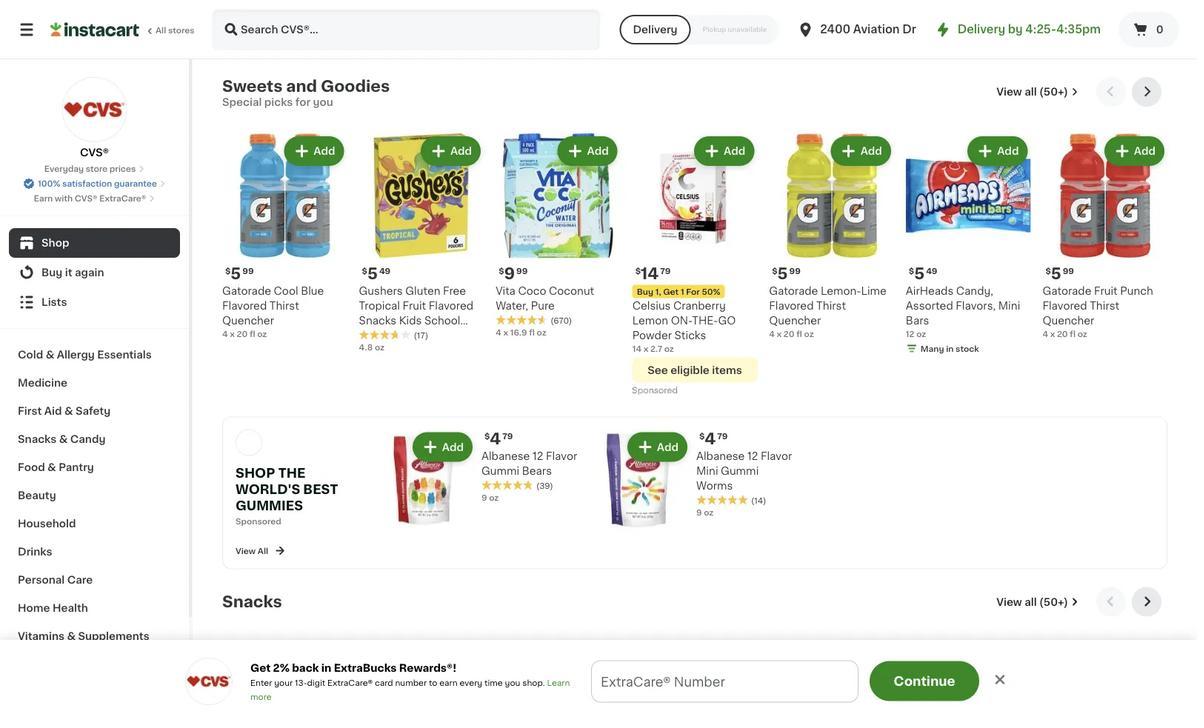 Task type: locate. For each thing, give the bounding box(es) containing it.
1 horizontal spatial all
[[258, 547, 268, 555]]

1 $ 5 49 from the left
[[362, 266, 391, 282]]

x inside celsius cranberry lemon on-the-go powder sticks 14 x 2.7 oz
[[644, 345, 649, 353]]

2400 aviation dr button
[[797, 9, 916, 50]]

2 horizontal spatial $ 5 99
[[1046, 266, 1074, 282]]

powder
[[633, 330, 672, 341]]

$ 5 99 for gatorade lemon-lime flavored thirst quencher
[[772, 266, 801, 282]]

3 thirst from the left
[[1090, 301, 1120, 311]]

14 left 2.7
[[633, 345, 642, 353]]

4
[[496, 329, 501, 337], [222, 330, 228, 338], [769, 330, 775, 338], [1043, 330, 1049, 338], [490, 431, 501, 447], [705, 431, 716, 447]]

1 vertical spatial (50+)
[[1040, 597, 1069, 607]]

1 (50+) from the top
[[1040, 87, 1069, 97]]

0
[[1156, 24, 1164, 35]]

12
[[906, 330, 915, 338], [533, 451, 543, 461], [748, 451, 758, 461]]

$ inside $ 9 99
[[499, 267, 504, 275]]

2 all from the top
[[1025, 597, 1037, 607]]

earn
[[34, 195, 53, 203]]

20 inside gatorade lemon-lime flavored thirst quencher 4 x 20 fl oz
[[784, 330, 795, 338]]

3 $ 5 99 from the left
[[1046, 266, 1074, 282]]

fl
[[529, 329, 535, 337], [250, 330, 255, 338], [797, 330, 802, 338], [1070, 330, 1076, 338]]

$ 5 99 up gatorade lemon-lime flavored thirst quencher 4 x 20 fl oz
[[772, 266, 801, 282]]

personal
[[18, 575, 65, 585]]

1 horizontal spatial gummi
[[721, 466, 759, 476]]

1 gummi from the left
[[482, 466, 520, 476]]

fruit inside gatorade fruit punch flavored thirst quencher 4 x 20 fl oz
[[1094, 286, 1118, 296]]

12 down bars
[[906, 330, 915, 338]]

1 49 from the left
[[379, 267, 391, 275]]

1 vertical spatial fruit
[[403, 301, 426, 311]]

0 vertical spatial (50+)
[[1040, 87, 1069, 97]]

product group
[[222, 133, 347, 340], [359, 133, 484, 354], [496, 133, 621, 339], [633, 133, 757, 399], [769, 133, 894, 340], [906, 133, 1031, 358], [1043, 133, 1168, 340], [222, 641, 347, 714], [359, 641, 484, 714], [496, 641, 621, 714], [633, 641, 757, 714], [769, 641, 894, 714], [906, 641, 1031, 714]]

you
[[313, 97, 333, 107], [505, 679, 520, 687]]

12 inside 'albanese 12 flavor mini gummi worms'
[[748, 451, 758, 461]]

vitamins & supplements link
[[9, 622, 180, 651]]

extracare® down 'get 2% back in extrabucks rewards®!'
[[328, 679, 373, 687]]

all down nsored
[[258, 547, 268, 555]]

1 horizontal spatial in
[[946, 345, 954, 353]]

$ inside $ 14 79
[[636, 267, 641, 275]]

delivery inside delivery button
[[633, 24, 678, 35]]

albanese inside 'albanese 12 flavor mini gummi worms'
[[697, 451, 745, 461]]

5 up gatorade cool blue flavored thirst quencher 4 x 20 fl oz
[[231, 266, 241, 282]]

& left candy at left
[[59, 434, 68, 445]]

0 horizontal spatial $ 4 79
[[485, 431, 513, 447]]

$ up gatorade fruit punch flavored thirst quencher 4 x 20 fl oz
[[1046, 267, 1051, 275]]

1 item carousel region from the top
[[222, 77, 1168, 405]]

to left earn
[[429, 679, 437, 687]]

albanese for mini
[[697, 451, 745, 461]]

1 vertical spatial buy
[[637, 288, 654, 296]]

cvs® logo image left enter
[[185, 658, 233, 705]]

79 inside $ 14 79
[[660, 267, 671, 275]]

9 inside product group
[[504, 266, 515, 282]]

99 up coco
[[517, 267, 528, 275]]

best
[[303, 483, 338, 496]]

fruit up kids
[[403, 301, 426, 311]]

2 vertical spatial get
[[466, 677, 491, 689]]

1 gatorade from the left
[[222, 286, 271, 296]]

0 horizontal spatial 9
[[482, 494, 487, 502]]

essentials
[[97, 350, 152, 360]]

0 vertical spatial item carousel region
[[222, 77, 1168, 405]]

mini up 'worms'
[[697, 466, 718, 476]]

(50+) for first view all (50+) popup button from the top of the page
[[1040, 87, 1069, 97]]

0 vertical spatial fruit
[[1094, 286, 1118, 296]]

x for gatorade fruit punch flavored thirst quencher
[[1051, 330, 1055, 338]]

flavor
[[546, 451, 577, 461], [761, 451, 792, 461]]

1 horizontal spatial $ 5 49
[[909, 266, 938, 282]]

1 5 from the left
[[231, 266, 241, 282]]

cvs® logo image
[[62, 77, 127, 142], [185, 658, 233, 705]]

you right time
[[505, 679, 520, 687]]

49
[[379, 267, 391, 275], [926, 267, 938, 275]]

blue
[[301, 286, 324, 296]]

item carousel region
[[222, 77, 1168, 405], [222, 587, 1168, 714]]

★★★★★
[[496, 315, 548, 325], [496, 315, 548, 325], [359, 330, 411, 340], [359, 330, 411, 340], [482, 480, 534, 490], [482, 480, 534, 490], [697, 495, 748, 505], [697, 495, 748, 505]]

1 view all (50+) button from the top
[[991, 77, 1085, 107]]

12 up bears
[[533, 451, 543, 461]]

$ 5 99 up gatorade fruit punch flavored thirst quencher 4 x 20 fl oz
[[1046, 266, 1074, 282]]

to inside treatment tracker modal dialog
[[774, 677, 787, 689]]

fruit left punch
[[1094, 286, 1118, 296]]

for
[[686, 288, 700, 296]]

0 vertical spatial view all (50+) button
[[991, 77, 1085, 107]]

0 horizontal spatial delivery
[[633, 24, 678, 35]]

5 up airheads
[[915, 266, 925, 282]]

1 albanese from the left
[[482, 451, 530, 461]]

2 vertical spatial 9
[[697, 509, 702, 517]]

0 horizontal spatial thirst
[[270, 301, 299, 311]]

0 horizontal spatial buy
[[41, 267, 63, 278]]

4 5 from the left
[[915, 266, 925, 282]]

personal care
[[18, 575, 93, 585]]

5 for gushers gluten free tropical fruit flavored snacks kids school snacks
[[367, 266, 378, 282]]

x inside gatorade cool blue flavored thirst quencher 4 x 20 fl oz
[[230, 330, 235, 338]]

get inside product group
[[663, 288, 679, 296]]

snacks up 4.8 oz
[[359, 330, 397, 341]]

1 vertical spatial cvs® logo image
[[185, 658, 233, 705]]

0 horizontal spatial 9 oz
[[482, 494, 499, 502]]

2 horizontal spatial 20
[[1057, 330, 1068, 338]]

79 up albanese 12 flavor gummi bears
[[503, 432, 513, 440]]

view all (50+)
[[997, 87, 1069, 97], [997, 597, 1069, 607]]

oz inside celsius cranberry lemon on-the-go powder sticks 14 x 2.7 oz
[[664, 345, 674, 353]]

2 view all (50+) from the top
[[997, 597, 1069, 607]]

you inside 'sweets and goodies special picks for you'
[[313, 97, 333, 107]]

1 horizontal spatial gatorade
[[769, 286, 818, 296]]

view all (50+) button
[[991, 77, 1085, 107], [991, 587, 1085, 617]]

0 vertical spatial buy
[[41, 267, 63, 278]]

1 horizontal spatial 20
[[784, 330, 795, 338]]

fl inside gatorade cool blue flavored thirst quencher 4 x 20 fl oz
[[250, 330, 255, 338]]

fl inside gatorade lemon-lime flavored thirst quencher 4 x 20 fl oz
[[797, 330, 802, 338]]

in left the stock
[[946, 345, 954, 353]]

3 5 from the left
[[778, 266, 788, 282]]

0 horizontal spatial albanese
[[482, 451, 530, 461]]

2 flavored from the left
[[429, 301, 474, 311]]

1 thirst from the left
[[270, 301, 299, 311]]

99 up gatorade cool blue flavored thirst quencher 4 x 20 fl oz
[[243, 267, 254, 275]]

2 $ 5 99 from the left
[[772, 266, 801, 282]]

0 horizontal spatial cvs® logo image
[[62, 77, 127, 142]]

1 horizontal spatial 49
[[926, 267, 938, 275]]

99 for gatorade lemon-lime flavored thirst quencher
[[790, 267, 801, 275]]

buy for buy 1, get 1 for 50%
[[637, 288, 654, 296]]

0 horizontal spatial 79
[[503, 432, 513, 440]]

1 all from the top
[[1025, 87, 1037, 97]]

gatorade for gatorade lemon-lime flavored thirst quencher
[[769, 286, 818, 296]]

earn with cvs® extracare® link
[[34, 193, 155, 205]]

1 horizontal spatial fruit
[[1094, 286, 1118, 296]]

drinks
[[18, 547, 52, 557]]

& down health
[[67, 631, 76, 642]]

2 quencher from the left
[[769, 315, 821, 326]]

$ 4 79 up albanese 12 flavor gummi bears
[[485, 431, 513, 447]]

1 vertical spatial view all (50+) button
[[991, 587, 1085, 617]]

0 vertical spatial you
[[313, 97, 333, 107]]

1 vertical spatial view all (50+)
[[997, 597, 1069, 607]]

airheads candy, assorted flavors, mini bars 12 oz
[[906, 286, 1021, 338]]

1 horizontal spatial 9
[[504, 266, 515, 282]]

5 for gatorade cool blue flavored thirst quencher
[[231, 266, 241, 282]]

flavor up bears
[[546, 451, 577, 461]]

get inside treatment tracker modal dialog
[[466, 677, 491, 689]]

& right food
[[47, 462, 56, 473]]

1 horizontal spatial $ 5 99
[[772, 266, 801, 282]]

1 horizontal spatial buy
[[637, 288, 654, 296]]

all left stores
[[156, 26, 166, 34]]

49 up gushers
[[379, 267, 391, 275]]

9 oz down albanese 12 flavor gummi bears
[[482, 494, 499, 502]]

cool
[[274, 286, 298, 296]]

albanese up bears
[[482, 451, 530, 461]]

$ up gushers
[[362, 267, 367, 275]]

0 vertical spatial 9
[[504, 266, 515, 282]]

add button
[[286, 138, 343, 164], [422, 138, 480, 164], [559, 138, 616, 164], [696, 138, 753, 164], [833, 138, 890, 164], [969, 138, 1027, 164], [1106, 138, 1163, 164], [414, 434, 471, 461], [629, 434, 686, 461], [286, 645, 343, 672], [422, 645, 480, 672], [559, 645, 616, 672], [696, 645, 753, 672], [833, 645, 890, 672]]

2 horizontal spatial gatorade
[[1043, 286, 1092, 296]]

3 20 from the left
[[1057, 330, 1068, 338]]

4.8
[[359, 344, 373, 352]]

4 99 from the left
[[1063, 267, 1074, 275]]

flavor up (14)
[[761, 451, 792, 461]]

9 down albanese 12 flavor gummi bears
[[482, 494, 487, 502]]

prices
[[110, 165, 136, 173]]

0 horizontal spatial in
[[321, 663, 332, 673]]

1 horizontal spatial mini
[[999, 301, 1021, 311]]

to right $10.00
[[774, 677, 787, 689]]

0 vertical spatial all
[[1025, 87, 1037, 97]]

0 vertical spatial cvs® logo image
[[62, 77, 127, 142]]

$ up vita
[[499, 267, 504, 275]]

0 horizontal spatial flavor
[[546, 451, 577, 461]]

1 vertical spatial mini
[[697, 466, 718, 476]]

1 flavored from the left
[[222, 301, 267, 311]]

lists link
[[9, 288, 180, 317]]

1 horizontal spatial get
[[466, 677, 491, 689]]

99 up gatorade lemon-lime flavored thirst quencher 4 x 20 fl oz
[[790, 267, 801, 275]]

gatorade inside gatorade lemon-lime flavored thirst quencher 4 x 20 fl oz
[[769, 286, 818, 296]]

spo
[[236, 517, 252, 525]]

99 up gatorade fruit punch flavored thirst quencher 4 x 20 fl oz
[[1063, 267, 1074, 275]]

$ up gatorade cool blue flavored thirst quencher 4 x 20 fl oz
[[225, 267, 231, 275]]

9 up vita
[[504, 266, 515, 282]]

1 vertical spatial item carousel region
[[222, 587, 1168, 714]]

0 vertical spatial 14
[[641, 266, 659, 282]]

flavored inside gatorade cool blue flavored thirst quencher 4 x 20 fl oz
[[222, 301, 267, 311]]

3 99 from the left
[[790, 267, 801, 275]]

$ up celsius
[[636, 267, 641, 275]]

12 inside albanese 12 flavor gummi bears
[[533, 451, 543, 461]]

$ 5 49 for gushers gluten free tropical fruit flavored snacks kids school snacks
[[362, 266, 391, 282]]

1 20 from the left
[[237, 330, 248, 338]]

12 for albanese 12 flavor mini gummi worms
[[748, 451, 758, 461]]

$ 4 79 up 'albanese 12 flavor mini gummi worms'
[[699, 431, 728, 447]]

snacks & candy link
[[9, 425, 180, 453]]

flavor inside 'albanese 12 flavor mini gummi worms'
[[761, 451, 792, 461]]

2 horizontal spatial 12
[[906, 330, 915, 338]]

x
[[503, 329, 508, 337], [230, 330, 235, 338], [777, 330, 782, 338], [1051, 330, 1055, 338], [644, 345, 649, 353]]

gatorade for gatorade cool blue flavored thirst quencher
[[222, 286, 271, 296]]

99
[[243, 267, 254, 275], [517, 267, 528, 275], [790, 267, 801, 275], [1063, 267, 1074, 275]]

care
[[67, 575, 93, 585]]

4 inside gatorade fruit punch flavored thirst quencher 4 x 20 fl oz
[[1043, 330, 1049, 338]]

2 horizontal spatial quencher
[[1043, 315, 1095, 326]]

2 $ 5 49 from the left
[[909, 266, 938, 282]]

0 horizontal spatial gummi
[[482, 466, 520, 476]]

flavored inside gatorade lemon-lime flavored thirst quencher 4 x 20 fl oz
[[769, 301, 814, 311]]

14
[[641, 266, 659, 282], [633, 345, 642, 353]]

gatorade inside gatorade cool blue flavored thirst quencher 4 x 20 fl oz
[[222, 286, 271, 296]]

in
[[946, 345, 954, 353], [321, 663, 332, 673]]

2 thirst from the left
[[817, 301, 846, 311]]

12 up (14)
[[748, 451, 758, 461]]

12 for albanese 12 flavor gummi bears
[[533, 451, 543, 461]]

flavor for albanese 12 flavor mini gummi worms
[[761, 451, 792, 461]]

continue button
[[870, 661, 980, 701]]

fruit inside gushers gluten free tropical fruit flavored snacks kids school snacks
[[403, 301, 426, 311]]

extracare® down "guarantee"
[[99, 195, 146, 203]]

$ for gushers gluten free tropical fruit flavored snacks kids school snacks
[[362, 267, 367, 275]]

3 quencher from the left
[[1043, 315, 1095, 326]]

albanese inside albanese 12 flavor gummi bears
[[482, 451, 530, 461]]

aid
[[44, 406, 62, 416]]

1 quencher from the left
[[222, 315, 274, 326]]

main content containing sweets and goodies
[[0, 59, 1197, 714]]

gatorade left the cool
[[222, 286, 271, 296]]

get left 1
[[663, 288, 679, 296]]

3 gatorade from the left
[[1043, 286, 1092, 296]]

& inside "link"
[[59, 434, 68, 445]]

gatorade inside gatorade fruit punch flavored thirst quencher 4 x 20 fl oz
[[1043, 286, 1092, 296]]

1 vertical spatial 9 oz
[[697, 509, 714, 517]]

20 inside gatorade fruit punch flavored thirst quencher 4 x 20 fl oz
[[1057, 330, 1068, 338]]

cvs® up 'everyday store prices' link
[[80, 147, 109, 158]]

thirst inside gatorade fruit punch flavored thirst quencher 4 x 20 fl oz
[[1090, 301, 1120, 311]]

0 horizontal spatial get
[[250, 663, 271, 673]]

2 gummi from the left
[[721, 466, 759, 476]]

flavor inside albanese 12 flavor gummi bears
[[546, 451, 577, 461]]

& for cold
[[46, 350, 54, 360]]

$ up airheads
[[909, 267, 915, 275]]

$
[[225, 267, 231, 275], [362, 267, 367, 275], [499, 267, 504, 275], [636, 267, 641, 275], [772, 267, 778, 275], [909, 267, 915, 275], [1046, 267, 1051, 275], [485, 432, 490, 440], [699, 432, 705, 440]]

buy it again
[[41, 267, 104, 278]]

pantry
[[59, 462, 94, 473]]

1 horizontal spatial you
[[505, 679, 520, 687]]

1 vertical spatial you
[[505, 679, 520, 687]]

1 horizontal spatial flavor
[[761, 451, 792, 461]]

49 up airheads
[[926, 267, 938, 275]]

20 inside gatorade cool blue flavored thirst quencher 4 x 20 fl oz
[[237, 330, 248, 338]]

5 for airheads candy, assorted flavors, mini bars
[[915, 266, 925, 282]]

delivery by 4:25-4:35pm
[[958, 24, 1101, 35]]

fl inside gatorade fruit punch flavored thirst quencher 4 x 20 fl oz
[[1070, 330, 1076, 338]]

$ up gatorade lemon-lime flavored thirst quencher 4 x 20 fl oz
[[772, 267, 778, 275]]

(14)
[[751, 497, 767, 505]]

1 horizontal spatial to
[[774, 677, 787, 689]]

1 view all (50+) from the top
[[997, 87, 1069, 97]]

extrabucks
[[334, 663, 397, 673]]

9 down 'worms'
[[697, 509, 702, 517]]

4 flavored from the left
[[1043, 301, 1088, 311]]

2 (50+) from the top
[[1040, 597, 1069, 607]]

2 albanese from the left
[[697, 451, 745, 461]]

delivery for delivery
[[633, 24, 678, 35]]

1
[[681, 288, 684, 296]]

2 49 from the left
[[926, 267, 938, 275]]

get left free
[[466, 677, 491, 689]]

$ 5 99 up gatorade cool blue flavored thirst quencher 4 x 20 fl oz
[[225, 266, 254, 282]]

14 up 1, at the right
[[641, 266, 659, 282]]

gushers
[[359, 286, 403, 296]]

orders
[[645, 677, 688, 689]]

5 up gatorade fruit punch flavored thirst quencher 4 x 20 fl oz
[[1051, 266, 1062, 282]]

product group containing 14
[[633, 133, 757, 399]]

gummi inside albanese 12 flavor gummi bears
[[482, 466, 520, 476]]

1 vertical spatial 9
[[482, 494, 487, 502]]

quencher inside gatorade fruit punch flavored thirst quencher 4 x 20 fl oz
[[1043, 315, 1095, 326]]

0 horizontal spatial all
[[156, 26, 166, 34]]

in up digit
[[321, 663, 332, 673]]

flavor for albanese 12 flavor gummi bears
[[546, 451, 577, 461]]

buy left 1, at the right
[[637, 288, 654, 296]]

0 horizontal spatial $ 5 49
[[362, 266, 391, 282]]

fl for gatorade lemon-lime flavored thirst quencher
[[797, 330, 802, 338]]

1 $ 4 79 from the left
[[485, 431, 513, 447]]

view for first view all (50+) popup button from the top of the page
[[997, 87, 1022, 97]]

$ 5 49 up gushers
[[362, 266, 391, 282]]

0 horizontal spatial gatorade
[[222, 286, 271, 296]]

0 horizontal spatial 12
[[533, 451, 543, 461]]

thirst for fruit
[[1090, 301, 1120, 311]]

kids
[[399, 315, 422, 326]]

0 horizontal spatial fruit
[[403, 301, 426, 311]]

79 for gummi
[[503, 432, 513, 440]]

0 vertical spatial in
[[946, 345, 954, 353]]

2 item carousel region from the top
[[222, 587, 1168, 714]]

1 horizontal spatial 9 oz
[[697, 509, 714, 517]]

79 for 1
[[660, 267, 671, 275]]

0 horizontal spatial extracare®
[[99, 195, 146, 203]]

instacart logo image
[[50, 21, 139, 39]]

more
[[250, 693, 272, 701]]

$ 5 99 for gatorade fruit punch flavored thirst quencher
[[1046, 266, 1074, 282]]

$ up albanese 12 flavor gummi bears
[[485, 432, 490, 440]]

cvs® logo image up 'everyday store prices' link
[[62, 77, 127, 142]]

1 horizontal spatial albanese
[[697, 451, 745, 461]]

school
[[425, 315, 460, 326]]

buy inside product group
[[637, 288, 654, 296]]

vitamins & supplements
[[18, 631, 149, 642]]

0 horizontal spatial 49
[[379, 267, 391, 275]]

0 vertical spatial mini
[[999, 301, 1021, 311]]

with
[[55, 195, 73, 203]]

1 vertical spatial 14
[[633, 345, 642, 353]]

cvs® down satisfaction
[[75, 195, 97, 203]]

0 vertical spatial get
[[663, 288, 679, 296]]

2 vertical spatial view
[[997, 597, 1022, 607]]

view all (50+) for first view all (50+) popup button from the top of the page
[[997, 87, 1069, 97]]

free
[[494, 677, 521, 689]]

1 $ 5 99 from the left
[[225, 266, 254, 282]]

9 oz down 'worms'
[[697, 509, 714, 517]]

x inside gatorade lemon-lime flavored thirst quencher 4 x 20 fl oz
[[777, 330, 782, 338]]

lemon-
[[821, 286, 861, 296]]

buy it again link
[[9, 258, 180, 288]]

extracare®
[[99, 195, 146, 203], [328, 679, 373, 687]]

albanese up 'worms'
[[697, 451, 745, 461]]

flavored for gatorade lemon-lime flavored thirst quencher
[[769, 301, 814, 311]]

4 x 16.9 fl oz
[[496, 329, 547, 337]]

gummi up 'worms'
[[721, 466, 759, 476]]

gatorade cool blue flavored thirst quencher 4 x 20 fl oz
[[222, 286, 324, 338]]

79 up 'albanese 12 flavor mini gummi worms'
[[717, 432, 728, 440]]

1 vertical spatial get
[[250, 663, 271, 673]]

2 gatorade from the left
[[769, 286, 818, 296]]

gatorade left lemon-
[[769, 286, 818, 296]]

3 flavored from the left
[[769, 301, 814, 311]]

2 horizontal spatial 79
[[717, 432, 728, 440]]

1 vertical spatial all
[[258, 547, 268, 555]]

dr
[[903, 24, 916, 35]]

$ 5 49 up airheads
[[909, 266, 938, 282]]

5 up gushers
[[367, 266, 378, 282]]

everyday store prices
[[44, 165, 136, 173]]

None search field
[[212, 9, 601, 50]]

1 vertical spatial all
[[1025, 597, 1037, 607]]

mini right flavors,
[[999, 301, 1021, 311]]

safety
[[76, 406, 111, 416]]

main content
[[0, 59, 1197, 714]]

enter
[[250, 679, 272, 687]]

2 horizontal spatial thirst
[[1090, 301, 1120, 311]]

5 5 from the left
[[1051, 266, 1062, 282]]

food & pantry link
[[9, 453, 180, 482]]

item carousel region containing sweets and goodies
[[222, 77, 1168, 405]]

9 oz for albanese 12 flavor mini gummi worms
[[697, 509, 714, 517]]

mini
[[999, 301, 1021, 311], [697, 466, 718, 476]]

2 horizontal spatial 9
[[697, 509, 702, 517]]

gatorade for gatorade fruit punch flavored thirst quencher
[[1043, 286, 1092, 296]]

get up enter
[[250, 663, 271, 673]]

1 horizontal spatial extracare®
[[328, 679, 373, 687]]

everyday store prices link
[[44, 163, 145, 175]]

0 horizontal spatial you
[[313, 97, 333, 107]]

1 horizontal spatial quencher
[[769, 315, 821, 326]]

quencher inside gatorade lemon-lime flavored thirst quencher 4 x 20 fl oz
[[769, 315, 821, 326]]

& for vitamins
[[67, 631, 76, 642]]

$ 4 79 for albanese 12 flavor mini gummi worms
[[699, 431, 728, 447]]

2 view all (50+) button from the top
[[991, 587, 1085, 617]]

1 horizontal spatial thirst
[[817, 301, 846, 311]]

2 flavor from the left
[[761, 451, 792, 461]]

personal care link
[[9, 566, 180, 594]]

0 horizontal spatial $ 5 99
[[225, 266, 254, 282]]

thirst inside gatorade lemon-lime flavored thirst quencher 4 x 20 fl oz
[[817, 301, 846, 311]]

1 horizontal spatial $ 4 79
[[699, 431, 728, 447]]

1 horizontal spatial 12
[[748, 451, 758, 461]]

flavored inside gatorade fruit punch flavored thirst quencher 4 x 20 fl oz
[[1043, 301, 1088, 311]]

guarantee
[[114, 180, 157, 188]]

99 for gatorade fruit punch flavored thirst quencher
[[1063, 267, 1074, 275]]

food & pantry
[[18, 462, 94, 473]]

next
[[601, 677, 630, 689]]

snacks up food
[[18, 434, 57, 445]]

1 horizontal spatial 79
[[660, 267, 671, 275]]

snacks down view all
[[222, 594, 282, 610]]

0 horizontal spatial 20
[[237, 330, 248, 338]]

79 up 1, at the right
[[660, 267, 671, 275]]

0 vertical spatial extracare®
[[99, 195, 146, 203]]

assorted
[[906, 301, 953, 311]]

99 inside $ 9 99
[[517, 267, 528, 275]]

2 99 from the left
[[517, 267, 528, 275]]

1 99 from the left
[[243, 267, 254, 275]]

buy left it
[[41, 267, 63, 278]]

quencher inside gatorade cool blue flavored thirst quencher 4 x 20 fl oz
[[222, 315, 274, 326]]

quencher for gatorade lemon-lime flavored thirst quencher
[[769, 315, 821, 326]]

1 horizontal spatial delivery
[[958, 24, 1006, 35]]

5 up gatorade lemon-lime flavored thirst quencher 4 x 20 fl oz
[[778, 266, 788, 282]]

2 20 from the left
[[784, 330, 795, 338]]

oz inside gatorade fruit punch flavored thirst quencher 4 x 20 fl oz
[[1078, 330, 1088, 338]]

buy 1, get 1 for 50%
[[637, 288, 721, 296]]

2 $ 4 79 from the left
[[699, 431, 728, 447]]

thirst for cool
[[270, 301, 299, 311]]

you right for at the top left of the page
[[313, 97, 333, 107]]

$ for gatorade fruit punch flavored thirst quencher
[[1046, 267, 1051, 275]]

0 vertical spatial view all (50+)
[[997, 87, 1069, 97]]

0 horizontal spatial mini
[[697, 466, 718, 476]]

0 horizontal spatial quencher
[[222, 315, 274, 326]]

0 vertical spatial 9 oz
[[482, 494, 499, 502]]

flavored
[[222, 301, 267, 311], [429, 301, 474, 311], [769, 301, 814, 311], [1043, 301, 1088, 311]]

thirst inside gatorade cool blue flavored thirst quencher 4 x 20 fl oz
[[270, 301, 299, 311]]

x inside gatorade fruit punch flavored thirst quencher 4 x 20 fl oz
[[1051, 330, 1055, 338]]

2 5 from the left
[[367, 266, 378, 282]]

4 inside gatorade lemon-lime flavored thirst quencher 4 x 20 fl oz
[[769, 330, 775, 338]]

delivery
[[524, 677, 578, 689]]

gatorade left punch
[[1043, 286, 1092, 296]]

$ up 'worms'
[[699, 432, 705, 440]]

2%
[[273, 663, 290, 673]]

1 flavor from the left
[[546, 451, 577, 461]]

delivery inside delivery by 4:25-4:35pm link
[[958, 24, 1006, 35]]

& right the cold
[[46, 350, 54, 360]]

get for rewards®!
[[250, 663, 271, 673]]

9 for albanese 12 flavor gummi bears
[[482, 494, 487, 502]]

gummi left bears
[[482, 466, 520, 476]]



Task type: describe. For each thing, give the bounding box(es) containing it.
free
[[443, 286, 466, 296]]

punch
[[1121, 286, 1154, 296]]

goodies
[[321, 78, 390, 94]]

celsius
[[633, 301, 671, 311]]

12 inside airheads candy, assorted flavors, mini bars 12 oz
[[906, 330, 915, 338]]

store
[[86, 165, 108, 173]]

0 vertical spatial all
[[156, 26, 166, 34]]

treatment tracker modal dialog
[[193, 661, 1197, 714]]

learn more
[[250, 679, 570, 701]]

vitamins
[[18, 631, 64, 642]]

0 button
[[1119, 12, 1180, 47]]

back
[[292, 663, 319, 673]]

4:35pm
[[1057, 24, 1101, 35]]

x for gatorade lemon-lime flavored thirst quencher
[[777, 330, 782, 338]]

3
[[633, 677, 642, 689]]

view all (50+) for 1st view all (50+) popup button from the bottom
[[997, 597, 1069, 607]]

sticks
[[675, 330, 706, 341]]

delivery by 4:25-4:35pm link
[[934, 21, 1101, 39]]

every
[[460, 679, 483, 687]]

$ 4 79 for albanese 12 flavor gummi bears
[[485, 431, 513, 447]]

99 for gatorade cool blue flavored thirst quencher
[[243, 267, 254, 275]]

add inside treatment tracker modal dialog
[[699, 677, 724, 689]]

fl inside product group
[[529, 329, 535, 337]]

$ 14 79
[[636, 266, 671, 282]]

9 for albanese 12 flavor mini gummi worms
[[697, 509, 702, 517]]

mini inside airheads candy, assorted flavors, mini bars 12 oz
[[999, 301, 1021, 311]]

& for snacks
[[59, 434, 68, 445]]

fl for gatorade fruit punch flavored thirst quencher
[[1070, 330, 1076, 338]]

vita coco coconut water, pure
[[496, 286, 594, 311]]

delivery for delivery by 4:25-4:35pm
[[958, 24, 1006, 35]]

enter your 13-digit extracare® card number to earn every time you shop.
[[250, 679, 547, 687]]

sponsored badge image
[[633, 387, 677, 395]]

shop link
[[9, 228, 180, 258]]

gluten
[[406, 286, 441, 296]]

$ for gatorade cool blue flavored thirst quencher
[[225, 267, 231, 275]]

get free delivery on next 3 orders • add $10.00 to qualify.
[[466, 677, 836, 689]]

get 2% back in extrabucks rewards®!
[[250, 663, 457, 673]]

world's
[[236, 483, 300, 496]]

picks
[[264, 97, 293, 107]]

49 for airheads candy, assorted flavors, mini bars
[[926, 267, 938, 275]]

1 vertical spatial in
[[321, 663, 332, 673]]

airheads
[[906, 286, 954, 296]]

beauty
[[18, 491, 56, 501]]

service type group
[[620, 15, 779, 44]]

more button
[[848, 671, 906, 695]]

gummi inside 'albanese 12 flavor mini gummi worms'
[[721, 466, 759, 476]]

$ 5 99 for gatorade cool blue flavored thirst quencher
[[225, 266, 254, 282]]

snacks inside "link"
[[18, 434, 57, 445]]

quencher for gatorade cool blue flavored thirst quencher
[[222, 315, 274, 326]]

drinks link
[[9, 538, 180, 566]]

0 vertical spatial cvs®
[[80, 147, 109, 158]]

x for gatorade cool blue flavored thirst quencher
[[230, 330, 235, 338]]

snacks down the tropical at the left
[[359, 315, 397, 326]]

•
[[691, 677, 696, 689]]

again
[[75, 267, 104, 278]]

first aid & safety link
[[9, 397, 180, 425]]

coco
[[518, 286, 546, 296]]

continue
[[894, 675, 956, 688]]

see eligible items
[[648, 365, 742, 375]]

(670)
[[551, 317, 572, 325]]

99 for vita coco coconut water, pure
[[517, 267, 528, 275]]

5 for gatorade lemon-lime flavored thirst quencher
[[778, 266, 788, 282]]

(17)
[[414, 332, 428, 340]]

49 for gushers gluten free tropical fruit flavored snacks kids school snacks
[[379, 267, 391, 275]]

household link
[[9, 510, 180, 538]]

and
[[286, 78, 317, 94]]

$ for albanese 12 flavor mini gummi worms
[[699, 432, 705, 440]]

tropical
[[359, 301, 400, 311]]

aviation
[[854, 24, 900, 35]]

& right aid
[[64, 406, 73, 416]]

shop.
[[523, 679, 545, 687]]

more
[[866, 679, 888, 687]]

learn more link
[[250, 679, 570, 701]]

1 horizontal spatial cvs® logo image
[[185, 658, 233, 705]]

2.7
[[651, 345, 662, 353]]

79 for mini
[[717, 432, 728, 440]]

albanese for gummi
[[482, 451, 530, 461]]

candy
[[70, 434, 106, 445]]

by
[[1008, 24, 1023, 35]]

20 for gatorade cool blue flavored thirst quencher
[[237, 330, 248, 338]]

1 vertical spatial cvs®
[[75, 195, 97, 203]]

medicine
[[18, 378, 67, 388]]

gatorade lemon-lime flavored thirst quencher 4 x 20 fl oz
[[769, 286, 887, 338]]

medicine link
[[9, 369, 180, 397]]

flavored for gatorade cool blue flavored thirst quencher
[[222, 301, 267, 311]]

product group containing 9
[[496, 133, 621, 339]]

flavors,
[[956, 301, 996, 311]]

card
[[375, 679, 393, 687]]

view all
[[236, 547, 268, 555]]

time
[[485, 679, 503, 687]]

it
[[65, 267, 72, 278]]

all stores link
[[50, 9, 196, 50]]

20 for gatorade lemon-lime flavored thirst quencher
[[784, 330, 795, 338]]

close image
[[993, 672, 1008, 687]]

your
[[274, 679, 293, 687]]

1 vertical spatial extracare®
[[328, 679, 373, 687]]

thirst for lemon-
[[817, 301, 846, 311]]

(50+) for 1st view all (50+) popup button from the bottom
[[1040, 597, 1069, 607]]

go
[[718, 315, 736, 326]]

stores
[[168, 26, 195, 34]]

1 vertical spatial view
[[236, 547, 256, 555]]

first aid & safety
[[18, 406, 111, 416]]

everyday
[[44, 165, 84, 173]]

oz inside gatorade lemon-lime flavored thirst quencher 4 x 20 fl oz
[[804, 330, 814, 338]]

shop
[[236, 467, 275, 479]]

view for 1st view all (50+) popup button from the bottom
[[997, 597, 1022, 607]]

$ for gatorade lemon-lime flavored thirst quencher
[[772, 267, 778, 275]]

get for 3
[[466, 677, 491, 689]]

earn
[[440, 679, 458, 687]]

14 inside celsius cranberry lemon on-the-go powder sticks 14 x 2.7 oz
[[633, 345, 642, 353]]

$ for albanese 12 flavor gummi bears
[[485, 432, 490, 440]]

20 for gatorade fruit punch flavored thirst quencher
[[1057, 330, 1068, 338]]

gatorade fruit punch flavored thirst quencher 4 x 20 fl oz
[[1043, 286, 1154, 338]]

celsius cranberry lemon on-the-go powder sticks 14 x 2.7 oz
[[633, 301, 736, 353]]

quencher for gatorade fruit punch flavored thirst quencher
[[1043, 315, 1095, 326]]

rewards®!
[[399, 663, 457, 673]]

sweets and goodies special picks for you
[[222, 78, 390, 107]]

items
[[712, 365, 742, 375]]

oz inside gatorade cool blue flavored thirst quencher 4 x 20 fl oz
[[257, 330, 267, 338]]

1,
[[656, 288, 661, 296]]

& for food
[[47, 462, 56, 473]]

0 horizontal spatial to
[[429, 679, 437, 687]]

5 for gatorade fruit punch flavored thirst quencher
[[1051, 266, 1062, 282]]

ExtraCare® Number text field
[[592, 661, 858, 702]]

$ for airheads candy, assorted flavors, mini bars
[[909, 267, 915, 275]]

albanese 12 flavor gummi bears
[[482, 451, 577, 476]]

item carousel region containing snacks
[[222, 587, 1168, 714]]

oz inside airheads candy, assorted flavors, mini bars 12 oz
[[917, 330, 926, 338]]

Search field
[[213, 10, 599, 49]]

albanese world's best image
[[236, 429, 262, 456]]

coconut
[[549, 286, 594, 296]]

mini inside 'albanese 12 flavor mini gummi worms'
[[697, 466, 718, 476]]

worms
[[697, 481, 733, 491]]

buy for buy it again
[[41, 267, 63, 278]]

$ for vita coco coconut water, pure
[[499, 267, 504, 275]]

lemon
[[633, 315, 668, 326]]

all stores
[[156, 26, 195, 34]]

4 inside gatorade cool blue flavored thirst quencher 4 x 20 fl oz
[[222, 330, 228, 338]]

flavored for gatorade fruit punch flavored thirst quencher
[[1043, 301, 1088, 311]]

$ 5 49 for airheads candy, assorted flavors, mini bars
[[909, 266, 938, 282]]

shop
[[41, 238, 69, 248]]

cold & allergy essentials link
[[9, 341, 180, 369]]

on-
[[671, 315, 692, 326]]

gummies
[[236, 499, 303, 512]]

water,
[[496, 301, 528, 311]]

$ for buy 1, get 1 for 50%
[[636, 267, 641, 275]]

fl for gatorade cool blue flavored thirst quencher
[[250, 330, 255, 338]]

flavored inside gushers gluten free tropical fruit flavored snacks kids school snacks
[[429, 301, 474, 311]]

supplements
[[78, 631, 149, 642]]

many in stock
[[921, 345, 979, 353]]

9 oz for albanese 12 flavor gummi bears
[[482, 494, 499, 502]]

2400 aviation dr
[[821, 24, 916, 35]]

albanese 12 flavor mini gummi worms
[[697, 451, 792, 491]]



Task type: vqa. For each thing, say whether or not it's contained in the screenshot.
Cats link
no



